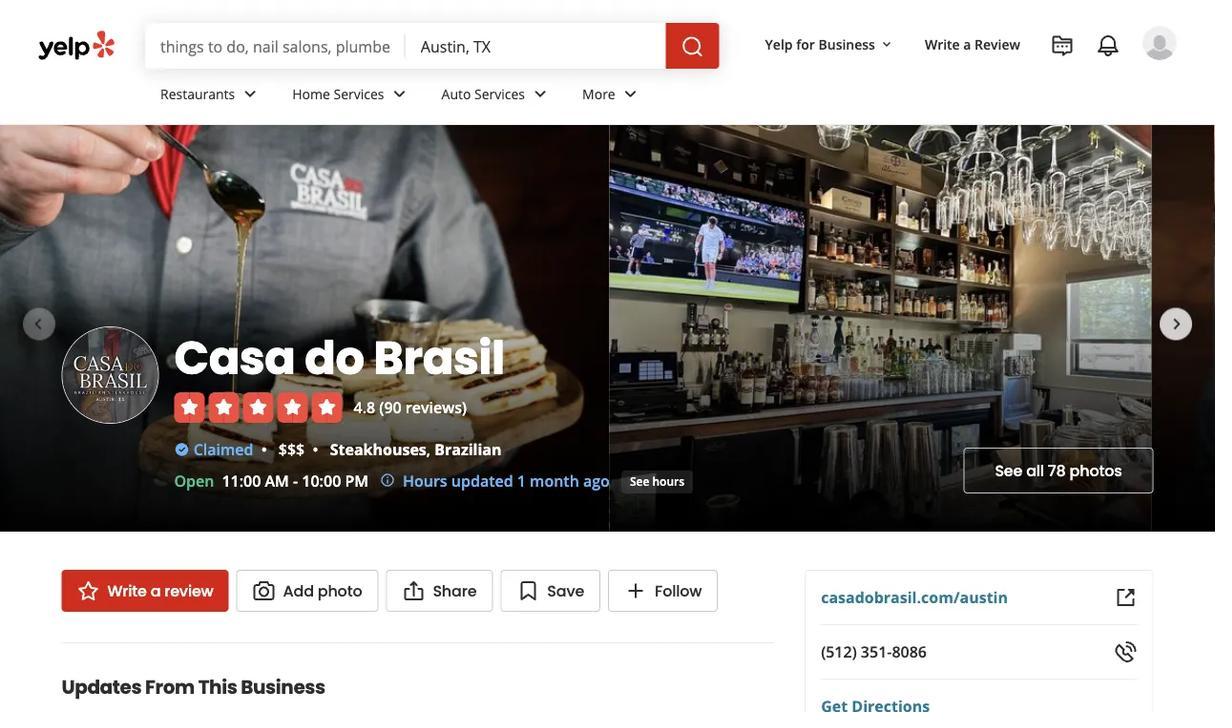Task type: describe. For each thing, give the bounding box(es) containing it.
24 camera v2 image
[[253, 580, 276, 603]]

greg r. image
[[1143, 26, 1177, 60]]

write for write a review
[[107, 580, 147, 602]]

more link
[[567, 69, 658, 124]]

user actions element
[[750, 24, 1204, 141]]

notifications image
[[1097, 34, 1120, 57]]

78
[[1048, 460, 1066, 482]]

1
[[517, 471, 526, 491]]

11:00
[[222, 471, 261, 491]]

see all 78 photos
[[995, 460, 1122, 482]]

write a review
[[107, 580, 213, 602]]

1 vertical spatial business
[[241, 674, 326, 701]]

write a review link
[[918, 27, 1028, 61]]

share
[[433, 580, 477, 602]]

add
[[283, 580, 314, 602]]

1 photo of casa do brasil - austin, tx, us. image from the left
[[0, 125, 610, 532]]

reviews)
[[406, 397, 467, 418]]

add photo link
[[236, 570, 379, 612]]

follow
[[655, 580, 702, 602]]

save button
[[501, 570, 601, 612]]

photos
[[1070, 460, 1122, 482]]

photo
[[318, 580, 362, 602]]

review
[[975, 35, 1021, 53]]

claimed
[[194, 439, 254, 460]]

4.8
[[354, 397, 375, 418]]

auto
[[442, 85, 471, 103]]

24 share v2 image
[[402, 580, 425, 603]]

open 11:00 am - 10:00 pm
[[174, 471, 369, 491]]

none field near
[[421, 35, 651, 56]]

updates from this business
[[62, 674, 326, 701]]

-
[[293, 471, 298, 491]]

a for review
[[151, 580, 161, 602]]

write a review
[[925, 35, 1021, 53]]

(90
[[379, 397, 402, 418]]

steakhouses , brazilian
[[330, 439, 502, 460]]

brazilian link
[[435, 439, 502, 460]]

casadobrasil.com/austin
[[821, 587, 1008, 608]]

home services
[[292, 85, 384, 103]]

pm
[[345, 471, 369, 491]]

24 chevron down v2 image for auto services
[[529, 83, 552, 105]]

more
[[583, 85, 616, 103]]

Find text field
[[160, 35, 390, 56]]

home
[[292, 85, 330, 103]]

business categories element
[[145, 69, 1177, 124]]

brazilian
[[435, 439, 502, 460]]

2 photo of casa do brasil - austin, tx, us. image from the left
[[610, 125, 1152, 532]]

see for see hours
[[630, 474, 650, 489]]

24 chevron down v2 image for home services
[[388, 83, 411, 105]]

see for see all 78 photos
[[995, 460, 1023, 482]]

review
[[164, 580, 213, 602]]

16 info v2 image
[[380, 473, 395, 488]]

steakhouses link
[[330, 439, 427, 460]]

$$$
[[279, 439, 305, 460]]

write for write a review
[[925, 35, 960, 53]]

4.8 (90 reviews)
[[354, 397, 467, 418]]

24 chevron down v2 image
[[239, 83, 262, 105]]

updates
[[62, 674, 141, 701]]

follow button
[[608, 570, 718, 612]]

all
[[1027, 460, 1045, 482]]

16 claim filled v2 image
[[174, 442, 190, 457]]

yelp for business
[[765, 35, 876, 53]]

casadobrasil.com/austin link
[[821, 587, 1008, 608]]

services for home services
[[334, 85, 384, 103]]

for
[[797, 35, 815, 53]]

hours
[[653, 474, 685, 489]]

see hours
[[630, 474, 685, 489]]

projects image
[[1051, 34, 1074, 57]]



Task type: locate. For each thing, give the bounding box(es) containing it.
see
[[995, 460, 1023, 482], [630, 474, 650, 489]]

3 24 chevron down v2 image from the left
[[619, 83, 642, 105]]

yelp
[[765, 35, 793, 53]]

1 horizontal spatial 24 chevron down v2 image
[[529, 83, 552, 105]]

3 photo of casa do brasil - austin, tx, us. image from the left
[[1152, 125, 1216, 532]]

write
[[925, 35, 960, 53], [107, 580, 147, 602]]

auto services
[[442, 85, 525, 103]]

write right '24 star v2' image
[[107, 580, 147, 602]]

0 vertical spatial business
[[819, 35, 876, 53]]

16 chevron down v2 image
[[879, 37, 895, 52]]

24 chevron down v2 image inside more link
[[619, 83, 642, 105]]

24 chevron down v2 image inside home services link
[[388, 83, 411, 105]]

info alert
[[380, 470, 610, 493]]

24 chevron down v2 image right the more
[[619, 83, 642, 105]]

1 horizontal spatial business
[[819, 35, 876, 53]]

24 add v2 image
[[625, 580, 648, 603]]

,
[[427, 439, 431, 460]]

(512) 351-8086
[[821, 642, 927, 662]]

1 vertical spatial write
[[107, 580, 147, 602]]

save
[[547, 580, 585, 602]]

month
[[530, 471, 579, 491]]

business left "16 chevron down v2" image
[[819, 35, 876, 53]]

casa do brasil
[[174, 326, 505, 390]]

none field find
[[160, 35, 390, 56]]

10:00
[[302, 471, 341, 491]]

see left all in the right of the page
[[995, 460, 1023, 482]]

services right auto
[[475, 85, 525, 103]]

services
[[334, 85, 384, 103], [475, 85, 525, 103]]

business inside yelp for business button
[[819, 35, 876, 53]]

see left 'hours'
[[630, 474, 650, 489]]

1 24 chevron down v2 image from the left
[[388, 83, 411, 105]]

from
[[145, 674, 195, 701]]

24 chevron down v2 image down near 'text box'
[[529, 83, 552, 105]]

share button
[[386, 570, 493, 612]]

write inside write a review link
[[925, 35, 960, 53]]

see hours link
[[622, 471, 693, 494]]

24 external link v2 image
[[1115, 586, 1138, 609]]

2 horizontal spatial 24 chevron down v2 image
[[619, 83, 642, 105]]

0 horizontal spatial see
[[630, 474, 650, 489]]

(90 reviews) link
[[379, 397, 467, 418]]

1 horizontal spatial none field
[[421, 35, 651, 56]]

previous image
[[27, 313, 50, 336]]

see all 78 photos link
[[964, 448, 1154, 494]]

home services link
[[277, 69, 426, 124]]

24 save outline v2 image
[[517, 580, 540, 603]]

none field up 24 chevron down v2 icon
[[160, 35, 390, 56]]

updated
[[451, 471, 513, 491]]

write inside write a review link
[[107, 580, 147, 602]]

write left review
[[925, 35, 960, 53]]

hours
[[403, 471, 448, 491]]

24 chevron down v2 image left auto
[[388, 83, 411, 105]]

a for review
[[964, 35, 972, 53]]

24 star v2 image
[[77, 580, 100, 603]]

services right 'home'
[[334, 85, 384, 103]]

24 chevron down v2 image
[[388, 83, 411, 105], [529, 83, 552, 105], [619, 83, 642, 105]]

0 horizontal spatial business
[[241, 674, 326, 701]]

351-
[[861, 642, 892, 662]]

am
[[265, 471, 289, 491]]

1 horizontal spatial services
[[475, 85, 525, 103]]

Near text field
[[421, 35, 651, 56]]

24 chevron down v2 image inside 'auto services' link
[[529, 83, 552, 105]]

None search field
[[145, 23, 723, 69]]

24 phone v2 image
[[1115, 641, 1138, 664]]

brasil
[[374, 326, 505, 390]]

business right the this on the left of the page
[[241, 674, 326, 701]]

(512)
[[821, 642, 857, 662]]

this
[[198, 674, 237, 701]]

1 horizontal spatial write
[[925, 35, 960, 53]]

search image
[[681, 35, 704, 58]]

0 horizontal spatial 24 chevron down v2 image
[[388, 83, 411, 105]]

0 vertical spatial a
[[964, 35, 972, 53]]

24 chevron down v2 image for more
[[619, 83, 642, 105]]

0 horizontal spatial services
[[334, 85, 384, 103]]

0 horizontal spatial a
[[151, 580, 161, 602]]

auto services link
[[426, 69, 567, 124]]

casa
[[174, 326, 295, 390]]

2 services from the left
[[475, 85, 525, 103]]

1 horizontal spatial see
[[995, 460, 1023, 482]]

next image
[[1166, 313, 1189, 336]]

add photo
[[283, 580, 362, 602]]

services for auto services
[[475, 85, 525, 103]]

1 vertical spatial a
[[151, 580, 161, 602]]

1 services from the left
[[334, 85, 384, 103]]

restaurants link
[[145, 69, 277, 124]]

0 vertical spatial write
[[925, 35, 960, 53]]

write a review link
[[62, 570, 229, 612]]

8086
[[892, 642, 927, 662]]

2 none field from the left
[[421, 35, 651, 56]]

2 24 chevron down v2 image from the left
[[529, 83, 552, 105]]

open
[[174, 471, 214, 491]]

None field
[[160, 35, 390, 56], [421, 35, 651, 56]]

hours updated 1 month ago
[[403, 471, 610, 491]]

a
[[964, 35, 972, 53], [151, 580, 161, 602]]

1 horizontal spatial a
[[964, 35, 972, 53]]

0 horizontal spatial write
[[107, 580, 147, 602]]

4.8 star rating image
[[174, 392, 342, 423]]

0 horizontal spatial none field
[[160, 35, 390, 56]]

1 none field from the left
[[160, 35, 390, 56]]

ago
[[583, 471, 610, 491]]

steakhouses
[[330, 439, 427, 460]]

none field up 'auto services' link
[[421, 35, 651, 56]]

restaurants
[[160, 85, 235, 103]]

photo of casa do brasil - austin, tx, us. image
[[0, 125, 610, 532], [610, 125, 1152, 532], [1152, 125, 1216, 532]]

business
[[819, 35, 876, 53], [241, 674, 326, 701]]

yelp for business button
[[758, 27, 902, 61]]

do
[[305, 326, 364, 390]]



Task type: vqa. For each thing, say whether or not it's contained in the screenshot.
(4 reviews) LINK
no



